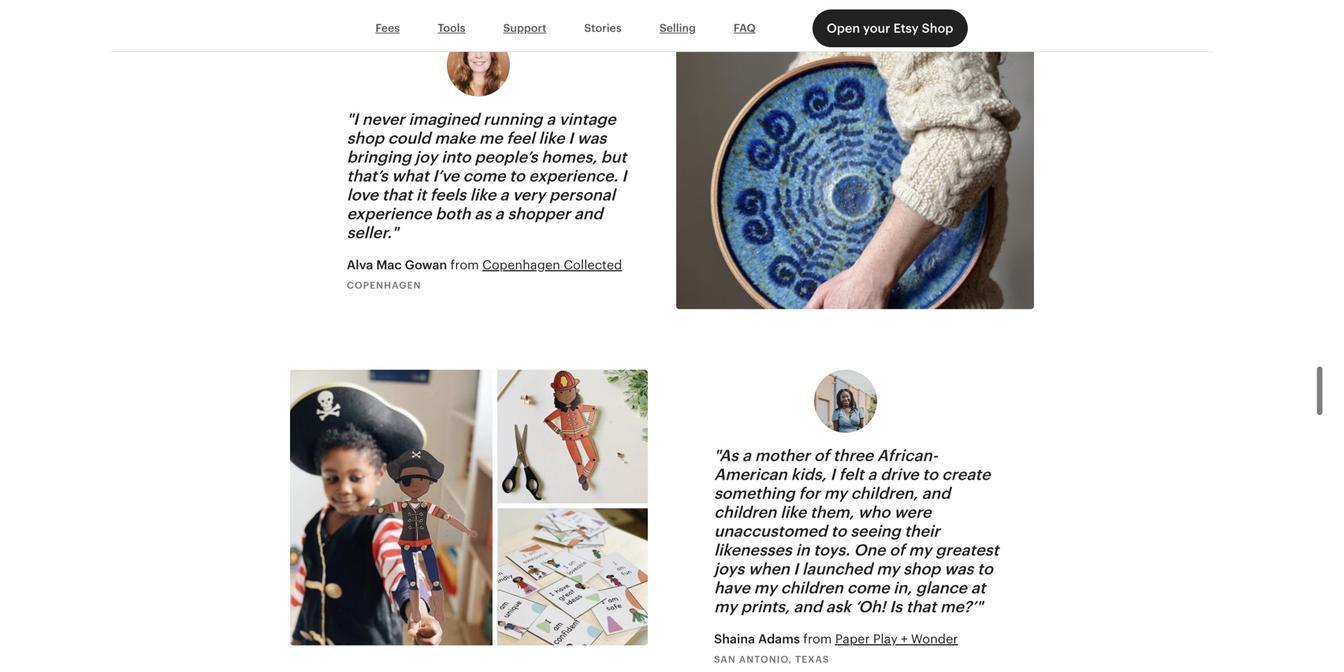 Task type: locate. For each thing, give the bounding box(es) containing it.
open
[[827, 21, 860, 35]]

greatest
[[936, 542, 999, 560]]

my
[[824, 485, 847, 503], [909, 542, 932, 560], [877, 561, 900, 579], [754, 579, 777, 598], [714, 598, 737, 616]]

children
[[714, 504, 777, 522], [781, 579, 843, 598]]

0 vertical spatial from
[[451, 258, 479, 272]]

to up at
[[978, 561, 993, 579]]

open your etsy shop link
[[813, 9, 968, 47]]

shopper
[[508, 205, 571, 223]]

0 horizontal spatial copenhagen
[[347, 280, 421, 291]]

to down people's
[[509, 167, 525, 185]]

1 vertical spatial and
[[922, 485, 951, 503]]

0 vertical spatial was
[[577, 129, 607, 147]]

"as
[[714, 447, 739, 465]]

that up experience
[[382, 186, 412, 204]]

1 horizontal spatial like
[[539, 129, 565, 147]]

and down personal
[[574, 205, 603, 223]]

0 horizontal spatial come
[[463, 167, 506, 185]]

never
[[362, 110, 405, 128]]

1 vertical spatial copenhagen
[[347, 280, 421, 291]]

0 horizontal spatial that
[[382, 186, 412, 204]]

1 horizontal spatial come
[[847, 579, 890, 598]]

vintage
[[559, 110, 616, 128]]

1 horizontal spatial shop
[[903, 561, 941, 579]]

0 vertical spatial that
[[382, 186, 412, 204]]

2 horizontal spatial like
[[781, 504, 807, 522]]

come down people's
[[463, 167, 506, 185]]

of up kids,
[[814, 447, 830, 465]]

stories
[[584, 22, 622, 34]]

and left ask
[[794, 598, 822, 616]]

prints,
[[741, 598, 790, 616]]

is
[[890, 598, 903, 616]]

that's
[[347, 167, 388, 185]]

1 vertical spatial shop
[[903, 561, 941, 579]]

0 vertical spatial of
[[814, 447, 830, 465]]

1 vertical spatial of
[[890, 542, 905, 560]]

a right as at the top
[[495, 205, 504, 223]]

1 vertical spatial like
[[470, 186, 496, 204]]

selling
[[660, 22, 696, 34]]

from up texas
[[803, 633, 832, 647]]

like
[[539, 129, 565, 147], [470, 186, 496, 204], [781, 504, 807, 522]]

wonder
[[911, 633, 958, 647]]

1 vertical spatial come
[[847, 579, 890, 598]]

tools link
[[419, 13, 484, 43]]

from right gowan
[[451, 258, 479, 272]]

like up homes,
[[539, 129, 565, 147]]

shop inside "i never imagined running a vintage shop could make me feel like i was bringing joy into people's homes, but that's what i've come to experience. i love that it feels like a very personal experience both as a shopper and seller."
[[347, 129, 384, 147]]

2 vertical spatial like
[[781, 504, 807, 522]]

0 horizontal spatial was
[[577, 129, 607, 147]]

1 vertical spatial that
[[906, 598, 937, 616]]

a left the vintage
[[547, 110, 555, 128]]

that inside "as a mother of three african- american kids, i felt a drive to create something for my children, and children like them, who were unaccustomed to seeing their likenesses in toys. one of my greatest joys when i launched my shop was to have my children come in, glance at my prints, and ask 'oh! is that me?'"
[[906, 598, 937, 616]]

alva mac gowan image
[[447, 33, 510, 96]]

of right one
[[890, 542, 905, 560]]

from inside alva mac gowan from copenhagen collected copenhagen
[[451, 258, 479, 272]]

2 horizontal spatial and
[[922, 485, 951, 503]]

alva mac gowan from copenhagen collected copenhagen
[[347, 258, 622, 291]]

from
[[451, 258, 479, 272], [803, 633, 832, 647]]

shop down "i
[[347, 129, 384, 147]]

san
[[714, 655, 736, 665]]

come inside "as a mother of three african- american kids, i felt a drive to create something for my children, and children like them, who were unaccustomed to seeing their likenesses in toys. one of my greatest joys when i launched my shop was to have my children come in, glance at my prints, and ask 'oh! is that me?'"
[[847, 579, 890, 598]]

children down launched
[[781, 579, 843, 598]]

1 horizontal spatial copenhagen
[[482, 258, 560, 272]]

copenhagen down mac
[[347, 280, 421, 291]]

texas
[[795, 655, 830, 665]]

to
[[509, 167, 525, 185], [923, 466, 938, 484], [831, 523, 847, 541], [978, 561, 993, 579]]

antonio,
[[739, 655, 792, 665]]

and
[[574, 205, 603, 223], [922, 485, 951, 503], [794, 598, 822, 616]]

1 horizontal spatial and
[[794, 598, 822, 616]]

bringing
[[347, 148, 411, 166]]

come up 'oh!
[[847, 579, 890, 598]]

0 horizontal spatial shop
[[347, 129, 384, 147]]

tools
[[438, 22, 466, 34]]

0 horizontal spatial and
[[574, 205, 603, 223]]

me
[[479, 129, 503, 147]]

1 horizontal spatial from
[[803, 633, 832, 647]]

paper
[[835, 633, 870, 647]]

experience.
[[529, 167, 618, 185]]

have
[[714, 579, 750, 598]]

0 vertical spatial come
[[463, 167, 506, 185]]

come
[[463, 167, 506, 185], [847, 579, 890, 598]]

1 vertical spatial children
[[781, 579, 843, 598]]

experience
[[347, 205, 432, 223]]

shop up in,
[[903, 561, 941, 579]]

adams
[[758, 633, 800, 647]]

gowan
[[405, 258, 447, 272]]

fees
[[376, 22, 400, 34]]

mac
[[376, 258, 402, 272]]

0 vertical spatial copenhagen
[[482, 258, 560, 272]]

that
[[382, 186, 412, 204], [906, 598, 937, 616]]

shaina
[[714, 633, 755, 647]]

that right is
[[906, 598, 937, 616]]

copenhagen collected link
[[482, 258, 622, 272]]

open your etsy shop
[[827, 21, 954, 35]]

a left the very
[[500, 186, 509, 204]]

copenhagen down the shopper
[[482, 258, 560, 272]]

1 vertical spatial from
[[803, 633, 832, 647]]

was down greatest
[[945, 561, 974, 579]]

like up as at the top
[[470, 186, 496, 204]]

from inside shaina adams from paper play + wonder san antonio, texas
[[803, 633, 832, 647]]

mother
[[755, 447, 810, 465]]

i left "felt"
[[830, 466, 835, 484]]

0 horizontal spatial children
[[714, 504, 777, 522]]

to down african-
[[923, 466, 938, 484]]

a
[[547, 110, 555, 128], [500, 186, 509, 204], [495, 205, 504, 223], [742, 447, 751, 465], [868, 466, 877, 484]]

0 horizontal spatial from
[[451, 258, 479, 272]]

0 vertical spatial and
[[574, 205, 603, 223]]

and up were
[[922, 485, 951, 503]]

support
[[503, 22, 547, 34]]

shop
[[347, 129, 384, 147], [903, 561, 941, 579]]

children down something
[[714, 504, 777, 522]]

0 horizontal spatial of
[[814, 447, 830, 465]]

copenhagen
[[482, 258, 560, 272], [347, 280, 421, 291]]

1 horizontal spatial that
[[906, 598, 937, 616]]

when
[[748, 561, 790, 579]]

etsy
[[894, 21, 919, 35]]

alva mac gowan from copenhagen collected image
[[676, 33, 1034, 309]]

1 horizontal spatial was
[[945, 561, 974, 579]]

like down for
[[781, 504, 807, 522]]

0 vertical spatial shop
[[347, 129, 384, 147]]

imagined
[[409, 110, 480, 128]]

as
[[475, 205, 491, 223]]

was down the vintage
[[577, 129, 607, 147]]

my up in,
[[877, 561, 900, 579]]

come inside "i never imagined running a vintage shop could make me feel like i was bringing joy into people's homes, but that's what i've come to experience. i love that it feels like a very personal experience both as a shopper and seller."
[[463, 167, 506, 185]]

'oh!
[[855, 598, 886, 616]]

who
[[858, 504, 890, 522]]

of
[[814, 447, 830, 465], [890, 542, 905, 560]]

1 vertical spatial was
[[945, 561, 974, 579]]

was inside "as a mother of three african- american kids, i felt a drive to create something for my children, and children like them, who were unaccustomed to seeing their likenesses in toys. one of my greatest joys when i launched my shop was to have my children come in, glance at my prints, and ask 'oh! is that me?'"
[[945, 561, 974, 579]]

was
[[577, 129, 607, 147], [945, 561, 974, 579]]

alva
[[347, 258, 373, 272]]

shaina adams from paper play + wonder san antonio, texas
[[714, 633, 958, 665]]

"i never imagined running a vintage shop could make me feel like i was bringing joy into people's homes, but that's what i've come to experience. i love that it feels like a very personal experience both as a shopper and seller."
[[347, 110, 627, 242]]

0 vertical spatial like
[[539, 129, 565, 147]]



Task type: describe. For each thing, give the bounding box(es) containing it.
shaina adams image
[[814, 370, 877, 433]]

toys.
[[814, 542, 850, 560]]

a right "felt"
[[868, 466, 877, 484]]

shop
[[922, 21, 954, 35]]

felt
[[839, 466, 864, 484]]

play
[[873, 633, 898, 647]]

african-
[[877, 447, 938, 465]]

that inside "i never imagined running a vintage shop could make me feel like i was bringing joy into people's homes, but that's what i've come to experience. i love that it feels like a very personal experience both as a shopper and seller."
[[382, 186, 412, 204]]

+
[[901, 633, 908, 647]]

love
[[347, 186, 378, 204]]

my down their
[[909, 542, 932, 560]]

launched
[[802, 561, 873, 579]]

my up them,
[[824, 485, 847, 503]]

my up prints,
[[754, 579, 777, 598]]

ask
[[826, 598, 851, 616]]

glance
[[916, 579, 967, 598]]

joys
[[714, 561, 745, 579]]

stories link
[[565, 13, 641, 43]]

seeing
[[851, 523, 901, 541]]

something
[[714, 485, 795, 503]]

fees link
[[357, 13, 419, 43]]

but
[[601, 148, 627, 166]]

could
[[388, 129, 431, 147]]

them,
[[810, 504, 854, 522]]

at
[[971, 579, 986, 598]]

and inside "i never imagined running a vintage shop could make me feel like i was bringing joy into people's homes, but that's what i've come to experience. i love that it feels like a very personal experience both as a shopper and seller."
[[574, 205, 603, 223]]

people's
[[475, 148, 538, 166]]

2 vertical spatial and
[[794, 598, 822, 616]]

personal
[[549, 186, 615, 204]]

collected
[[564, 258, 622, 272]]

paper play + wonder image
[[290, 370, 648, 646]]

children,
[[851, 485, 918, 503]]

their
[[905, 523, 940, 541]]

was inside "i never imagined running a vintage shop could make me feel like i was bringing joy into people's homes, but that's what i've come to experience. i love that it feels like a very personal experience both as a shopper and seller."
[[577, 129, 607, 147]]

to down them,
[[831, 523, 847, 541]]

for
[[799, 485, 820, 503]]

selling link
[[641, 13, 715, 43]]

"i
[[347, 110, 358, 128]]

feels
[[430, 186, 466, 204]]

support link
[[484, 13, 565, 43]]

i've
[[433, 167, 459, 185]]

1 horizontal spatial of
[[890, 542, 905, 560]]

to inside "i never imagined running a vintage shop could make me feel like i was bringing joy into people's homes, but that's what i've come to experience. i love that it feels like a very personal experience both as a shopper and seller."
[[509, 167, 525, 185]]

make
[[435, 129, 475, 147]]

in
[[796, 542, 810, 560]]

one
[[854, 542, 886, 560]]

i down but
[[622, 167, 627, 185]]

paper play + wonder link
[[835, 633, 958, 647]]

running
[[483, 110, 543, 128]]

kids,
[[791, 466, 827, 484]]

likenesses
[[714, 542, 792, 560]]

i up homes,
[[569, 129, 573, 147]]

shop inside "as a mother of three african- american kids, i felt a drive to create something for my children, and children like them, who were unaccustomed to seeing their likenesses in toys. one of my greatest joys when i launched my shop was to have my children come in, glance at my prints, and ask 'oh! is that me?'"
[[903, 561, 941, 579]]

0 horizontal spatial like
[[470, 186, 496, 204]]

your
[[863, 21, 891, 35]]

were
[[894, 504, 932, 522]]

three
[[833, 447, 874, 465]]

create
[[942, 466, 991, 484]]

"as a mother of three african- american kids, i felt a drive to create something for my children, and children like them, who were unaccustomed to seeing their likenesses in toys. one of my greatest joys when i launched my shop was to have my children come in, glance at my prints, and ask 'oh! is that me?'"
[[714, 447, 999, 616]]

both
[[436, 205, 471, 223]]

what
[[392, 167, 429, 185]]

0 vertical spatial children
[[714, 504, 777, 522]]

feel
[[507, 129, 535, 147]]

it
[[416, 186, 426, 204]]

i down in
[[794, 561, 799, 579]]

1 horizontal spatial children
[[781, 579, 843, 598]]

a up american
[[742, 447, 751, 465]]

homes,
[[542, 148, 597, 166]]

in,
[[894, 579, 912, 598]]

seller."
[[347, 224, 398, 242]]

into
[[441, 148, 471, 166]]

my down the have
[[714, 598, 737, 616]]

like inside "as a mother of three african- american kids, i felt a drive to create something for my children, and children like them, who were unaccustomed to seeing their likenesses in toys. one of my greatest joys when i launched my shop was to have my children come in, glance at my prints, and ask 'oh! is that me?'"
[[781, 504, 807, 522]]

unaccustomed
[[714, 523, 827, 541]]

drive
[[881, 466, 919, 484]]

faq
[[734, 22, 756, 34]]

american
[[714, 466, 787, 484]]

joy
[[415, 148, 438, 166]]

faq link
[[715, 13, 775, 43]]

very
[[513, 186, 546, 204]]

me?'"
[[940, 598, 983, 616]]



Task type: vqa. For each thing, say whether or not it's contained in the screenshot.
24.98 related to 1ST BIRTHDAY NAME PUZZLE, BABY GIFT PERSONALIZED, MONTESSORI TODDLER TOYS, CUSTOM GIFTS FOR KIDS, FIRST CHRISTMAS GIFT, NURSERY NAME SIGN image
no



